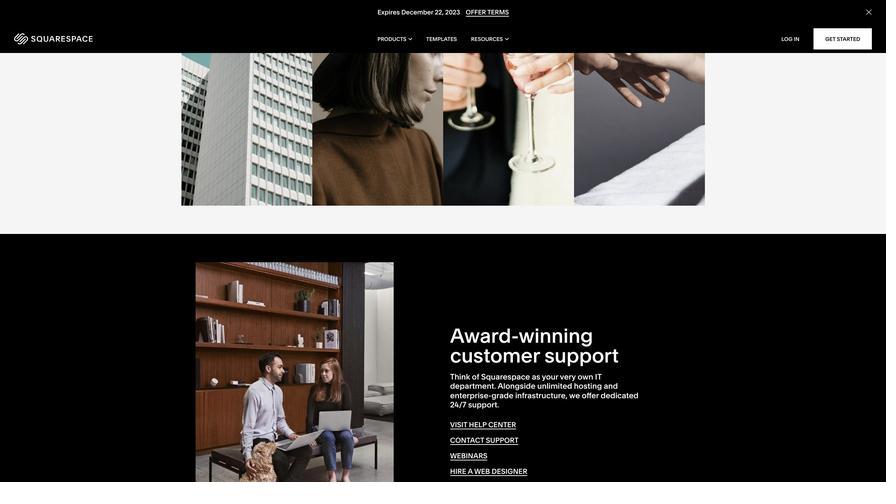 Task type: vqa. For each thing, say whether or not it's contained in the screenshot.
also
no



Task type: describe. For each thing, give the bounding box(es) containing it.
squarespace logo link
[[14, 33, 186, 45]]

expires december 22, 2023
[[377, 8, 460, 16]]

products
[[378, 36, 407, 42]]

templates for view wedding templates 'image'
[[476, 183, 517, 192]]

get started link
[[814, 28, 872, 50]]

hosting
[[574, 382, 602, 391]]

offer terms
[[466, 8, 509, 16]]

view templates link for view professional services templates image
[[588, 183, 648, 192]]

visit help center
[[450, 421, 516, 429]]

2023
[[445, 8, 460, 16]]

offer terms link
[[466, 8, 509, 17]]

think
[[450, 373, 470, 382]]

designer
[[492, 468, 527, 476]]

grade
[[492, 391, 513, 401]]

templates for view professional services templates image
[[607, 183, 648, 192]]

support
[[486, 436, 519, 445]]

get
[[825, 36, 836, 42]]

own
[[578, 373, 593, 382]]

we
[[569, 391, 580, 401]]

webinars link
[[450, 452, 487, 461]]

templates link
[[426, 25, 457, 53]]

started
[[837, 36, 860, 42]]

department.
[[450, 382, 496, 391]]

very
[[560, 373, 576, 382]]

resources button
[[471, 25, 509, 53]]

expires
[[377, 8, 400, 16]]

it
[[595, 373, 602, 382]]

templates for view photography templates
[[215, 183, 256, 192]]

hire a web designer
[[450, 468, 527, 476]]

web
[[474, 468, 490, 476]]

view for view wedding templates 'image'
[[457, 183, 475, 192]]

award-
[[450, 324, 519, 348]]

hire
[[450, 468, 466, 476]]

dedicated
[[601, 391, 639, 401]]

log
[[781, 36, 793, 42]]

infrastructure,
[[515, 391, 568, 401]]

view for view photography templates
[[195, 183, 213, 192]]

hire a web designer link
[[450, 468, 527, 476]]

contact support
[[450, 436, 519, 445]]

resources
[[471, 36, 503, 42]]

view for view personal and cv templates image
[[326, 183, 344, 192]]

december
[[401, 8, 433, 16]]

24/7
[[450, 401, 466, 410]]



Task type: locate. For each thing, give the bounding box(es) containing it.
view templates link for view personal and cv templates image
[[326, 183, 386, 192]]

view wedding templates image
[[443, 0, 574, 206]]

products button
[[378, 25, 412, 53]]

customer
[[450, 344, 540, 368]]

center
[[488, 421, 516, 429]]

view photography templates image
[[181, 0, 312, 206]]

1 view from the left
[[195, 183, 213, 192]]

contact support link
[[450, 436, 519, 445]]

unlimited
[[537, 382, 572, 391]]

templates
[[426, 36, 457, 42], [215, 183, 256, 192], [346, 183, 386, 192], [476, 183, 517, 192], [607, 183, 648, 192]]

webinars
[[450, 452, 487, 460]]

help
[[469, 421, 487, 429]]

4 view from the left
[[588, 183, 606, 192]]

view templates for view wedding templates 'image'
[[457, 183, 517, 192]]

4 view templates from the left
[[588, 183, 648, 192]]

get started
[[825, 36, 860, 42]]

visit help center link
[[450, 421, 516, 430]]

log             in
[[781, 36, 800, 42]]

a
[[468, 468, 473, 476]]

award-winning customer support
[[450, 324, 619, 368]]

3 view from the left
[[457, 183, 475, 192]]

contact
[[450, 436, 484, 445]]

view templates for view professional services templates image
[[588, 183, 648, 192]]

log             in link
[[781, 36, 800, 42]]

1 view templates link from the left
[[195, 183, 256, 192]]

templates for view personal and cv templates image
[[346, 183, 386, 192]]

enterprise-
[[450, 391, 492, 401]]

4 view templates link from the left
[[588, 183, 648, 192]]

as
[[532, 373, 540, 382]]

view
[[195, 183, 213, 192], [326, 183, 344, 192], [457, 183, 475, 192], [588, 183, 606, 192]]

alongside
[[498, 382, 536, 391]]

view personal and cv templates image
[[312, 0, 443, 206]]

in
[[794, 36, 800, 42]]

2 view templates from the left
[[326, 183, 386, 192]]

view templates for view personal and cv templates image
[[326, 183, 386, 192]]

2 view templates link from the left
[[326, 183, 386, 192]]

visit
[[450, 421, 467, 429]]

view templates link for view photography templates
[[195, 183, 256, 192]]

winning
[[519, 324, 593, 348]]

squarespace
[[481, 373, 530, 382]]

of
[[472, 373, 479, 382]]

1 view templates from the left
[[195, 183, 256, 192]]

view for view professional services templates image
[[588, 183, 606, 192]]

customer care advisors. image
[[195, 263, 394, 483]]

3 view templates link from the left
[[457, 183, 517, 192]]

support.
[[468, 401, 499, 410]]

squarespace logo image
[[14, 33, 93, 45]]

22,
[[435, 8, 444, 16]]

and
[[604, 382, 618, 391]]

view templates for view photography templates
[[195, 183, 256, 192]]

your
[[542, 373, 558, 382]]

3 view templates from the left
[[457, 183, 517, 192]]

view professional services templates image
[[574, 0, 705, 206]]

offer
[[582, 391, 599, 401]]

offer
[[466, 8, 486, 16]]

terms
[[487, 8, 509, 16]]

think of squarespace as your very own it department. alongside unlimited hosting and enterprise-grade infrastructure, we offer dedicated 24/7 support.
[[450, 373, 639, 410]]

view templates
[[195, 183, 256, 192], [326, 183, 386, 192], [457, 183, 517, 192], [588, 183, 648, 192]]

2 view from the left
[[326, 183, 344, 192]]

view templates link
[[195, 183, 256, 192], [326, 183, 386, 192], [457, 183, 517, 192], [588, 183, 648, 192]]

view templates link for view wedding templates 'image'
[[457, 183, 517, 192]]

support
[[545, 344, 619, 368]]



